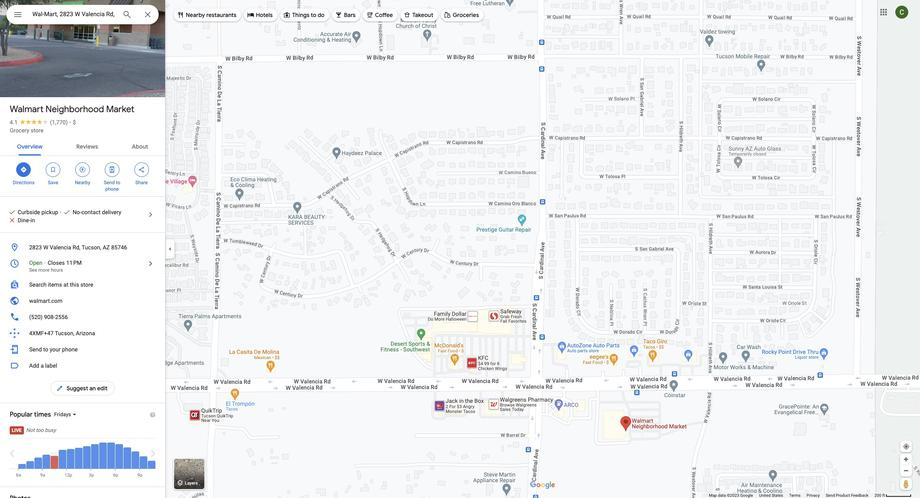 Task type: describe. For each thing, give the bounding box(es) containing it.
©2023
[[727, 493, 739, 498]]

2556
[[55, 314, 68, 320]]

grocery
[[10, 127, 29, 134]]

at
[[63, 281, 68, 288]]

terms
[[789, 493, 801, 498]]

200 ft
[[875, 493, 885, 498]]

walmart.com
[[29, 298, 62, 304]]

your
[[50, 346, 61, 353]]

restaurants
[[206, 11, 237, 19]]

reviews button
[[70, 136, 104, 155]]

1 38% busy at 8 am. image from the top
[[34, 440, 42, 469]]

suggest
[[67, 385, 88, 392]]

to for send to phone
[[116, 180, 120, 185]]

dine-
[[18, 217, 30, 224]]

actions for walmart neighborhood market region
[[0, 156, 165, 196]]

price: inexpensive element
[[73, 119, 76, 126]]

zoom out image
[[903, 468, 909, 474]]

2 91% busy at 4 pm. image from the top
[[99, 443, 107, 469]]

2 92% busy at 5 pm. image from the top
[[107, 442, 115, 469]]

add a label button
[[0, 358, 165, 374]]

4.1
[[10, 119, 18, 126]]

united
[[759, 493, 771, 498]]

google account: christina overa  
(christinaovera9@gmail.com) image
[[896, 6, 909, 18]]

908-
[[44, 314, 55, 320]]

2823 w valencia rd, tucson, az 85746
[[29, 244, 127, 251]]

send for send to phone
[[104, 180, 115, 185]]

w
[[43, 244, 48, 251]]

send for send to your phone
[[29, 346, 42, 353]]

0% busy at 5 am. image
[[10, 440, 18, 469]]

 suggest an edit
[[56, 384, 108, 393]]

popular times at walmart neighborhood market region
[[0, 403, 165, 478]]

1 78% busy at 2 pm. image from the top
[[83, 440, 90, 469]]

google
[[740, 493, 753, 498]]

1,770 reviews element
[[50, 119, 68, 126]]

1 60% busy at 8 pm. image from the top
[[131, 440, 139, 469]]

add a label
[[29, 362, 57, 369]]

google maps element
[[0, 0, 920, 498]]

3p
[[89, 473, 94, 478]]


[[366, 11, 373, 19]]

(520) 908-2556 button
[[0, 309, 165, 325]]

add
[[29, 362, 39, 369]]

about button
[[125, 136, 155, 155]]

· for · $
[[69, 119, 71, 126]]


[[177, 11, 184, 19]]

2 78% busy at 2 pm. image from the top
[[83, 446, 90, 469]]

86% busy at 6 pm. image
[[113, 440, 123, 478]]

search items at this store link
[[0, 277, 165, 293]]

tab list inside google maps element
[[0, 136, 165, 155]]

$
[[73, 119, 76, 126]]

neighborhood
[[46, 104, 104, 115]]

send to your phone
[[29, 346, 78, 353]]

valencia
[[50, 244, 71, 251]]

11 pm
[[66, 260, 82, 266]]

16% busy at 6 am. image
[[16, 440, 26, 478]]

12p
[[65, 473, 72, 478]]

ft
[[883, 493, 885, 498]]

 nearby restaurants
[[177, 11, 237, 19]]

27% busy at 10 pm. image
[[148, 461, 155, 469]]


[[56, 384, 63, 393]]


[[283, 11, 291, 19]]

privacy
[[807, 493, 820, 498]]


[[444, 11, 451, 19]]

overview
[[17, 143, 43, 150]]

 hotels
[[247, 11, 273, 19]]

curbside pickup
[[18, 209, 58, 215]]

reviews
[[76, 143, 98, 150]]

terms button
[[789, 493, 801, 498]]

136
[[21, 80, 32, 88]]

to for send to your phone
[[43, 346, 48, 353]]

9p
[[137, 473, 142, 478]]

photos
[[33, 80, 53, 88]]

86% busy at 3 pm. image
[[89, 440, 99, 478]]

product
[[836, 493, 850, 498]]

search
[[29, 281, 47, 288]]

2823 w valencia rd, tucson, az 85746 button
[[0, 239, 165, 255]]


[[49, 165, 57, 174]]

busy
[[45, 427, 56, 433]]

not
[[26, 427, 35, 433]]

· $
[[69, 119, 76, 126]]

popular
[[10, 411, 33, 419]]


[[20, 165, 27, 174]]

1 92% busy at 5 pm. image from the top
[[107, 440, 115, 469]]

overview button
[[10, 136, 49, 155]]

9a
[[40, 473, 45, 478]]

hours
[[51, 267, 63, 273]]

show street view coverage image
[[900, 478, 912, 490]]

 search field
[[6, 5, 159, 26]]

136 photos button
[[6, 77, 56, 91]]

offers curbside pickup group
[[5, 208, 58, 216]]

27% busy at 10 pm. image
[[148, 440, 155, 469]]

share
[[135, 180, 148, 185]]

to inside  things to do
[[311, 11, 316, 19]]

44% image
[[50, 456, 58, 469]]

data
[[718, 493, 726, 498]]

48% busy at 9 am. image
[[40, 440, 50, 478]]

footer inside google maps element
[[709, 493, 875, 498]]

has no-contact delivery group
[[60, 208, 121, 216]]

Wal-Mart, 2823 W Valencia Rd, Tucson, AZ 85746 field
[[6, 5, 159, 24]]



Task type: locate. For each thing, give the bounding box(es) containing it.
nearby inside actions for walmart neighborhood market "region"
[[75, 180, 90, 185]]

closes
[[48, 260, 65, 266]]

send inside send to phone
[[104, 180, 115, 185]]

1 73% busy at 1 pm. image from the top
[[75, 440, 82, 469]]

2 75% busy at 7 pm. image from the top
[[123, 447, 131, 469]]

0 vertical spatial ·
[[69, 119, 71, 126]]

26% busy at 7 am. image
[[26, 440, 34, 469]]

map data ©2023 google
[[709, 493, 753, 498]]

to left your
[[43, 346, 48, 353]]

0 horizontal spatial send
[[29, 346, 42, 353]]

1 vertical spatial send
[[29, 346, 42, 353]]

(1,770)
[[50, 119, 68, 126]]

phone
[[105, 186, 119, 192], [62, 346, 78, 353]]

0 horizontal spatial store
[[31, 127, 44, 134]]

38% busy at 8 am. image
[[34, 440, 42, 469], [34, 458, 42, 469]]

tucson,
[[82, 244, 101, 251], [55, 330, 74, 336]]

1 vertical spatial nearby
[[75, 180, 90, 185]]

directions
[[13, 180, 35, 185]]

0 horizontal spatial nearby
[[75, 180, 90, 185]]

united states
[[759, 493, 783, 498]]

60% busy at 8 pm. image left 27% busy at 10 pm. image at the bottom left of the page
[[131, 440, 139, 469]]

4.1 stars image
[[18, 119, 50, 124]]

60% busy at 8 pm. image
[[131, 440, 139, 469], [131, 451, 139, 469]]

a
[[41, 362, 44, 369]]

tucson, down 2556
[[55, 330, 74, 336]]

no dine-in group
[[5, 216, 35, 224]]

1 vertical spatial store
[[80, 281, 93, 288]]

2 38% busy at 8 am. image from the top
[[34, 458, 42, 469]]

bars
[[344, 11, 356, 19]]

tucson, left az
[[82, 244, 101, 251]]

1 horizontal spatial nearby
[[186, 11, 205, 19]]

43% busy at 9 pm. image
[[137, 440, 147, 478]]

1 horizontal spatial phone
[[105, 186, 119, 192]]

0 horizontal spatial to
[[43, 346, 48, 353]]

store down 4.1 stars image
[[31, 127, 44, 134]]

things
[[292, 11, 310, 19]]

to inside send to phone
[[116, 180, 120, 185]]

label
[[45, 362, 57, 369]]

0 horizontal spatial ·
[[60, 209, 61, 215]]

73% busy at 1 pm. image
[[75, 440, 82, 469], [75, 448, 82, 469]]

1 horizontal spatial to
[[116, 180, 120, 185]]

pickup
[[41, 209, 58, 215]]

search items at this store
[[29, 281, 93, 288]]

layers
[[185, 481, 198, 486]]

0 vertical spatial nearby
[[186, 11, 205, 19]]


[[247, 11, 254, 19]]

not too busy
[[26, 427, 56, 433]]

· for ·
[[60, 209, 61, 215]]

send product feedback button
[[826, 493, 869, 498]]

nearby down 
[[75, 180, 90, 185]]

footer
[[709, 493, 875, 498]]

zoom in image
[[903, 456, 909, 462]]

send to your phone button
[[0, 341, 165, 358]]

map
[[709, 493, 717, 498]]

2 60% busy at 8 pm. image from the top
[[131, 451, 139, 469]]

walmart neighborhood market main content
[[0, 0, 165, 498]]

38% busy at 8 am. image right 26% busy at 7 am. image
[[34, 440, 42, 469]]

store inside information for walmart neighborhood market region
[[80, 281, 93, 288]]

phone down the 
[[105, 186, 119, 192]]

send product feedback
[[826, 493, 869, 498]]

feedback
[[851, 493, 869, 498]]

91% busy at 4 pm. image
[[99, 440, 107, 469], [99, 443, 107, 469]]

0 horizontal spatial tucson,
[[55, 330, 74, 336]]

send to phone
[[104, 180, 120, 192]]

 groceries
[[444, 11, 479, 19]]

coffee
[[375, 11, 393, 19]]

send up add in the left bottom of the page
[[29, 346, 42, 353]]

66% busy at 11 am. image
[[59, 450, 66, 469]]

grocery store button
[[10, 126, 44, 134]]

no-
[[73, 209, 81, 215]]

fridays option
[[54, 411, 73, 417]]

to left share
[[116, 180, 120, 185]]

 takeout
[[404, 11, 433, 19]]

information for walmart neighborhood market region
[[0, 239, 165, 358]]

az
[[103, 244, 110, 251]]

2 73% busy at 1 pm. image from the top
[[75, 448, 82, 469]]

phone right your
[[62, 346, 78, 353]]

send inside button
[[826, 493, 835, 498]]

nearby inside  nearby restaurants
[[186, 11, 205, 19]]

⋅
[[44, 260, 46, 266]]

walmart
[[10, 104, 44, 115]]

open ⋅ closes 11 pm see more hours
[[29, 260, 82, 273]]

· right the pickup
[[60, 209, 61, 215]]


[[79, 165, 86, 174]]

1 horizontal spatial tucson,
[[82, 244, 101, 251]]

78% busy at 2 pm. image
[[83, 440, 90, 469], [83, 446, 90, 469]]

takeout
[[412, 11, 433, 19]]

nearby right 
[[186, 11, 205, 19]]

38% busy at 8 am. image right 26% busy at 7 am. icon
[[34, 458, 42, 469]]

contact
[[81, 209, 101, 215]]

arizona
[[76, 330, 95, 336]]

groceries
[[453, 11, 479, 19]]


[[138, 165, 145, 174]]

2 vertical spatial to
[[43, 346, 48, 353]]

fridays button
[[54, 411, 134, 418]]

to inside "button"
[[43, 346, 48, 353]]

phone inside send to your phone "button"
[[62, 346, 78, 353]]

6p
[[113, 473, 118, 478]]

footer containing map data ©2023 google
[[709, 493, 875, 498]]

tab list
[[0, 136, 165, 155]]

times
[[34, 411, 51, 419]]

26% busy at 7 am. image
[[26, 461, 34, 469]]

1 vertical spatial phone
[[62, 346, 78, 353]]

0 horizontal spatial phone
[[62, 346, 78, 353]]

1 75% busy at 7 pm. image from the top
[[123, 440, 131, 469]]

None field
[[32, 9, 116, 19]]

store
[[31, 127, 44, 134], [80, 281, 93, 288]]

walmart neighborhood market
[[10, 104, 134, 115]]


[[335, 11, 342, 19]]

4xmf+47 tucson, arizona
[[29, 330, 95, 336]]

 things to do
[[283, 11, 325, 19]]

do
[[318, 11, 325, 19]]

0 vertical spatial phone
[[105, 186, 119, 192]]

(520)
[[29, 314, 43, 320]]

edit
[[97, 385, 108, 392]]

store inside button
[[31, 127, 44, 134]]

92% busy at 5 pm. image
[[107, 440, 115, 469], [107, 442, 115, 469]]


[[13, 9, 23, 20]]

· inside has no-contact delivery group
[[60, 209, 61, 215]]

photo of walmart neighborhood market image
[[0, 0, 165, 195]]

items
[[48, 281, 62, 288]]

walmart.com link
[[0, 293, 165, 309]]

in
[[30, 217, 35, 224]]

69% busy at 12 pm. image
[[65, 440, 74, 478]]

2 horizontal spatial send
[[826, 493, 835, 498]]

phone inside send to phone
[[105, 186, 119, 192]]

this
[[70, 281, 79, 288]]

currently 44% busy, usually 59% busy. image
[[50, 440, 58, 469]]

1 horizontal spatial store
[[80, 281, 93, 288]]

live
[[12, 428, 22, 433]]

send
[[104, 180, 115, 185], [29, 346, 42, 353], [826, 493, 835, 498]]

0 vertical spatial store
[[31, 127, 44, 134]]


[[404, 11, 411, 19]]

fridays
[[54, 411, 71, 417]]

curbside
[[18, 209, 40, 215]]

1 vertical spatial to
[[116, 180, 120, 185]]

2823
[[29, 244, 42, 251]]

show your location image
[[903, 443, 910, 450]]

2 vertical spatial send
[[826, 493, 835, 498]]

1 vertical spatial ·
[[60, 209, 61, 215]]

to left do
[[311, 11, 316, 19]]

send down the 
[[104, 180, 115, 185]]

market
[[106, 104, 134, 115]]

2 horizontal spatial to
[[311, 11, 316, 19]]

send left product at the bottom of the page
[[826, 493, 835, 498]]

united states button
[[759, 493, 783, 498]]

0 vertical spatial to
[[311, 11, 316, 19]]

200 ft button
[[875, 493, 912, 498]]

collapse side panel image
[[166, 245, 175, 253]]

delivery
[[102, 209, 121, 215]]

nearby
[[186, 11, 205, 19], [75, 180, 90, 185]]

1 horizontal spatial send
[[104, 180, 115, 185]]

75% busy at 7 pm. image
[[123, 440, 131, 469], [123, 447, 131, 469]]

send for send product feedback
[[826, 493, 835, 498]]

rd,
[[73, 244, 80, 251]]

send inside "button"
[[29, 346, 42, 353]]

1 91% busy at 4 pm. image from the top
[[99, 440, 107, 469]]

store right this
[[80, 281, 93, 288]]

0 vertical spatial tucson,
[[82, 244, 101, 251]]

4xmf+47 tucson, arizona button
[[0, 325, 165, 341]]

1 vertical spatial tucson,
[[55, 330, 74, 336]]

no-contact delivery
[[73, 209, 121, 215]]

66% busy at 11 am. image
[[59, 440, 66, 469]]

privacy button
[[807, 493, 820, 498]]

0 vertical spatial send
[[104, 180, 115, 185]]

· left price: inexpensive element
[[69, 119, 71, 126]]

none field inside wal-mart, 2823 w valencia rd, tucson, az 85746 field
[[32, 9, 116, 19]]

open
[[29, 260, 42, 266]]

 coffee
[[366, 11, 393, 19]]


[[108, 165, 116, 174]]

·
[[69, 119, 71, 126], [60, 209, 61, 215]]

tab list containing overview
[[0, 136, 165, 155]]

60% busy at 8 pm. image up 9p
[[131, 451, 139, 469]]

1 horizontal spatial ·
[[69, 119, 71, 126]]



Task type: vqa. For each thing, say whether or not it's contained in the screenshot.


